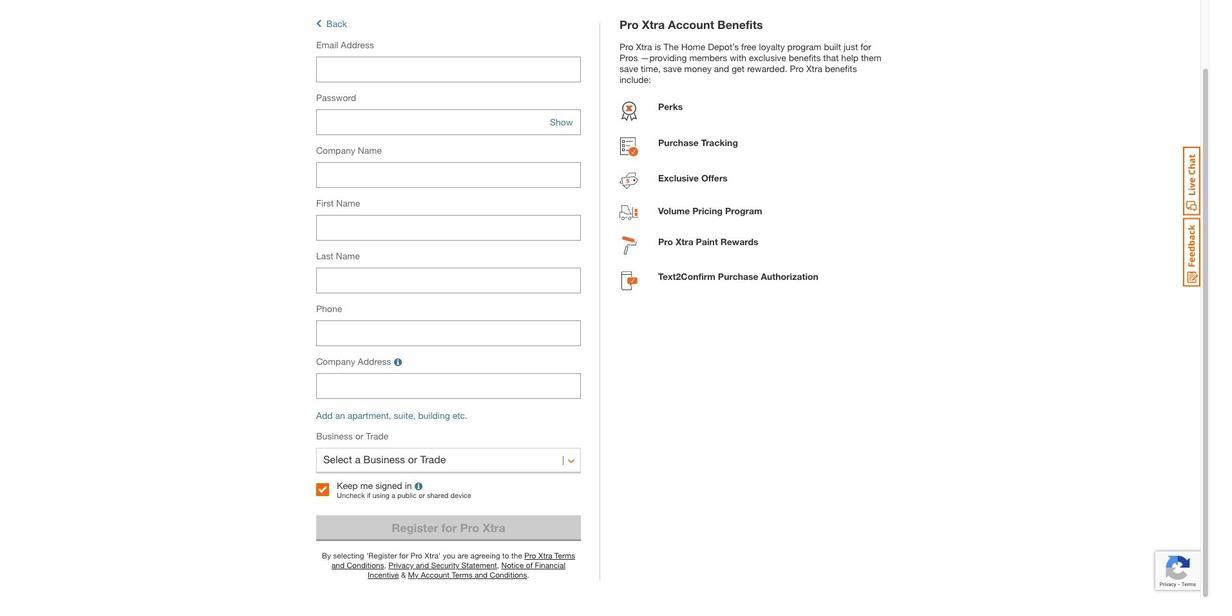 Task type: vqa. For each thing, say whether or not it's contained in the screenshot.
password field
yes



Task type: locate. For each thing, give the bounding box(es) containing it.
tracking image
[[620, 137, 638, 160]]

paint rewards image
[[622, 236, 637, 258]]

None text field
[[316, 163, 581, 188], [316, 215, 581, 241], [316, 321, 581, 347], [316, 374, 581, 400], [316, 163, 581, 188], [316, 215, 581, 241], [316, 321, 581, 347], [316, 374, 581, 400]]

None password field
[[316, 110, 581, 136]]

None email field
[[316, 57, 581, 83]]

None text field
[[316, 268, 581, 294]]

live chat image
[[1183, 147, 1201, 216]]

volume image
[[620, 206, 639, 224]]

exclusive offers image
[[620, 173, 639, 193]]



Task type: describe. For each thing, give the bounding box(es) containing it.
text2confirm image
[[621, 271, 637, 294]]

perks image
[[620, 101, 639, 124]]

back arrow image
[[316, 18, 321, 29]]

feedback link image
[[1183, 218, 1201, 287]]



